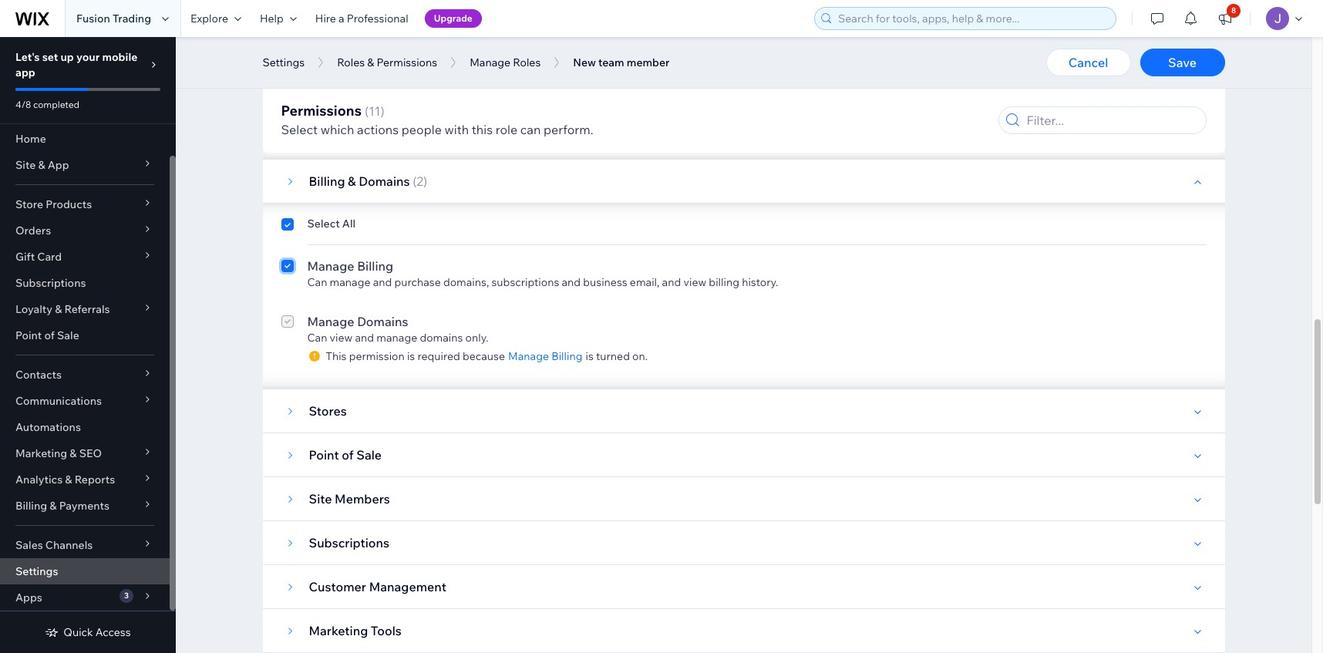 Task type: describe. For each thing, give the bounding box(es) containing it.
manage right because
[[508, 349, 549, 363]]

collections. inside manage collections can add, delete and modify fields for all collections.
[[508, 120, 565, 133]]

mobile
[[102, 50, 138, 64]]

subscriptions
[[492, 275, 559, 289]]

a
[[339, 12, 344, 25]]

cancel button
[[1046, 49, 1131, 76]]

indexes
[[407, 64, 445, 78]]

upgrade
[[434, 12, 473, 24]]

site members
[[309, 491, 390, 507]]

help
[[260, 12, 284, 25]]

home
[[15, 132, 46, 146]]

indexes
[[357, 47, 402, 62]]

gift card
[[15, 250, 62, 264]]

can for manage collections
[[307, 120, 327, 133]]

can inside manage domains can view and manage domains only.
[[307, 331, 327, 345]]

3
[[124, 591, 129, 601]]

customer
[[309, 579, 366, 594]]

referrals
[[64, 302, 110, 316]]

sale inside sidebar "element"
[[57, 328, 79, 342]]

marketing & seo button
[[0, 440, 170, 466]]

perform.
[[544, 122, 593, 137]]

subscriptions inside subscriptions link
[[15, 276, 86, 290]]

manage for billing
[[307, 258, 354, 274]]

4/8
[[15, 99, 31, 110]]

analytics & reports
[[15, 473, 115, 487]]

upgrade button
[[425, 9, 482, 28]]

select all
[[307, 217, 356, 231]]

( inside permissions ( 11 ) select which actions people with this role can perform.
[[365, 103, 369, 119]]

marketing tools
[[309, 623, 402, 638]]

quick access button
[[45, 625, 131, 639]]

history.
[[742, 275, 778, 289]]

manage domains can view and manage domains only.
[[307, 314, 488, 345]]

contacts button
[[0, 362, 170, 388]]

store products button
[[0, 191, 170, 217]]

marketing for marketing tools
[[309, 623, 368, 638]]

loyalty
[[15, 302, 52, 316]]

domains,
[[443, 275, 489, 289]]

new
[[573, 56, 596, 69]]

role
[[496, 122, 517, 137]]

and inside manage collections can add, delete and modify fields for all collections.
[[388, 120, 407, 133]]

view inside manage domains can view and manage domains only.
[[330, 331, 353, 345]]

explore
[[190, 12, 228, 25]]

can for manage billing
[[307, 275, 327, 289]]

on.
[[632, 349, 648, 363]]

permissions inside roles & permissions button
[[377, 56, 437, 69]]

manage billing button
[[505, 349, 586, 363]]

1 is from the left
[[407, 349, 415, 363]]

gift card button
[[0, 244, 170, 270]]

Filter... field
[[1022, 107, 1201, 133]]

member
[[627, 56, 670, 69]]

billing left turned
[[551, 349, 583, 363]]

because
[[463, 349, 505, 363]]

up
[[61, 50, 74, 64]]

manage inside manage domains can view and manage domains only.
[[376, 331, 417, 345]]

stores
[[309, 403, 347, 419]]

analytics & reports button
[[0, 466, 170, 493]]

your
[[76, 50, 100, 64]]

which
[[321, 122, 354, 137]]

only.
[[465, 331, 488, 345]]

point of sale link
[[0, 322, 170, 349]]

people
[[402, 122, 442, 137]]

save
[[1168, 55, 1197, 70]]

manage for domains
[[307, 314, 354, 329]]

2 is from the left
[[586, 349, 594, 363]]

1 vertical spatial sale
[[356, 447, 382, 463]]

manage indexes can add and delete indexes for all collections.
[[307, 47, 535, 78]]

marketing for marketing & seo
[[15, 446, 67, 460]]

orders
[[15, 224, 51, 237]]

this
[[326, 349, 347, 363]]

with
[[444, 122, 469, 137]]

can
[[520, 122, 541, 137]]

reports
[[75, 473, 115, 487]]

channels
[[45, 538, 93, 552]]

sales
[[15, 538, 43, 552]]

add,
[[330, 120, 352, 133]]

1 horizontal spatial subscriptions
[[309, 535, 389, 551]]

management
[[369, 579, 446, 594]]

completed
[[33, 99, 80, 110]]

2
[[417, 173, 423, 189]]

communications button
[[0, 388, 170, 414]]

fusion
[[76, 12, 110, 25]]

purchase
[[394, 275, 441, 289]]

roles inside button
[[337, 56, 365, 69]]

save button
[[1140, 49, 1225, 76]]

contacts
[[15, 368, 62, 382]]

hire a professional
[[315, 12, 408, 25]]

access
[[95, 625, 131, 639]]

loyalty & referrals button
[[0, 296, 170, 322]]

cancel
[[1068, 55, 1108, 70]]

add
[[330, 64, 349, 78]]

manage for roles
[[470, 56, 511, 69]]

hire
[[315, 12, 336, 25]]

manage collections can add, delete and modify fields for all collections.
[[307, 103, 565, 133]]

payments
[[59, 499, 109, 513]]

card
[[37, 250, 62, 264]]

) inside permissions ( 11 ) select which actions people with this role can perform.
[[381, 103, 385, 119]]

Search for tools, apps, help & more... field
[[833, 8, 1111, 29]]

home link
[[0, 126, 170, 152]]

actions
[[357, 122, 399, 137]]

manage billing can manage and purchase domains, subscriptions and business email, and view billing history.
[[307, 258, 778, 289]]



Task type: locate. For each thing, give the bounding box(es) containing it.
0 horizontal spatial point of sale
[[15, 328, 79, 342]]

1 vertical spatial domains
[[357, 314, 408, 329]]

delete down indexes
[[373, 64, 405, 78]]

for inside manage indexes can add and delete indexes for all collections.
[[448, 64, 462, 78]]

1 horizontal spatial manage
[[376, 331, 417, 345]]

can inside manage indexes can add and delete indexes for all collections.
[[307, 64, 327, 78]]

& for payments
[[50, 499, 57, 513]]

( down people
[[413, 173, 417, 189]]

& for reports
[[65, 473, 72, 487]]

sale down loyalty & referrals
[[57, 328, 79, 342]]

billing inside manage billing can manage and purchase domains, subscriptions and business email, and view billing history.
[[357, 258, 393, 274]]

can down select all
[[307, 275, 327, 289]]

1 horizontal spatial all
[[494, 120, 505, 133]]

billing inside popup button
[[15, 499, 47, 513]]

1 vertical spatial collections.
[[508, 120, 565, 133]]

1 vertical spatial select
[[307, 217, 340, 231]]

fields
[[447, 120, 475, 133]]

manage for collections
[[307, 103, 354, 118]]

products
[[46, 197, 92, 211]]

1 horizontal spatial of
[[342, 447, 354, 463]]

0 vertical spatial site
[[15, 158, 36, 172]]

tools
[[371, 623, 402, 638]]

point down loyalty
[[15, 328, 42, 342]]

analytics
[[15, 473, 63, 487]]

quick
[[63, 625, 93, 639]]

manage inside manage domains can view and manage domains only.
[[307, 314, 354, 329]]

permissions ( 11 ) select which actions people with this role can perform.
[[281, 102, 593, 137]]

seo
[[79, 446, 102, 460]]

& left "seo"
[[70, 446, 77, 460]]

1 horizontal spatial permissions
[[377, 56, 437, 69]]

0 horizontal spatial permissions
[[281, 102, 362, 120]]

4 can from the top
[[307, 331, 327, 345]]

of down loyalty & referrals
[[44, 328, 55, 342]]

1 horizontal spatial sale
[[356, 447, 382, 463]]

& right add
[[367, 56, 374, 69]]

manage up add
[[307, 47, 354, 62]]

is
[[407, 349, 415, 363], [586, 349, 594, 363]]

can inside manage collections can add, delete and modify fields for all collections.
[[307, 120, 327, 133]]

billing & payments
[[15, 499, 109, 513]]

& right loyalty
[[55, 302, 62, 316]]

( up actions
[[365, 103, 369, 119]]

0 vertical spatial point of sale
[[15, 328, 79, 342]]

0 horizontal spatial for
[[448, 64, 462, 78]]

1 vertical spatial marketing
[[309, 623, 368, 638]]

site for site members
[[309, 491, 332, 507]]

& inside "popup button"
[[70, 446, 77, 460]]

(
[[365, 103, 369, 119], [413, 173, 417, 189]]

) up actions
[[381, 103, 385, 119]]

1 horizontal spatial )
[[423, 173, 427, 189]]

1 vertical spatial )
[[423, 173, 427, 189]]

domains
[[420, 331, 463, 345]]

help button
[[251, 0, 306, 37]]

1 vertical spatial all
[[494, 120, 505, 133]]

all right indexes
[[464, 64, 476, 78]]

settings for settings button
[[263, 56, 305, 69]]

1 horizontal spatial site
[[309, 491, 332, 507]]

point of sale down loyalty
[[15, 328, 79, 342]]

0 horizontal spatial point
[[15, 328, 42, 342]]

1 vertical spatial point
[[309, 447, 339, 463]]

settings
[[263, 56, 305, 69], [15, 564, 58, 578]]

for right indexes
[[448, 64, 462, 78]]

can left add
[[307, 64, 327, 78]]

collections. inside manage indexes can add and delete indexes for all collections.
[[478, 64, 535, 78]]

select left the which
[[281, 122, 318, 137]]

settings button
[[255, 51, 312, 74]]

site left members
[[309, 491, 332, 507]]

marketing down customer
[[309, 623, 368, 638]]

view inside manage billing can manage and purchase domains, subscriptions and business email, and view billing history.
[[683, 275, 706, 289]]

sale
[[57, 328, 79, 342], [356, 447, 382, 463]]

is left turned
[[586, 349, 594, 363]]

0 vertical spatial sale
[[57, 328, 79, 342]]

quick access
[[63, 625, 131, 639]]

0 horizontal spatial settings
[[15, 564, 58, 578]]

manage inside manage billing can manage and purchase domains, subscriptions and business email, and view billing history.
[[307, 258, 354, 274]]

and inside manage domains can view and manage domains only.
[[355, 331, 374, 345]]

billing
[[709, 275, 739, 289]]

and left the purchase
[[373, 275, 392, 289]]

0 vertical spatial permissions
[[377, 56, 437, 69]]

1 vertical spatial subscriptions
[[309, 535, 389, 551]]

& for seo
[[70, 446, 77, 460]]

view up this
[[330, 331, 353, 345]]

automations
[[15, 420, 81, 434]]

gift
[[15, 250, 35, 264]]

0 horizontal spatial marketing
[[15, 446, 67, 460]]

manage down upgrade button at top left
[[470, 56, 511, 69]]

required
[[417, 349, 460, 363]]

manage
[[330, 275, 370, 289], [376, 331, 417, 345]]

automations link
[[0, 414, 170, 440]]

1 horizontal spatial is
[[586, 349, 594, 363]]

settings down 'help' button
[[263, 56, 305, 69]]

view left billing
[[683, 275, 706, 289]]

members
[[335, 491, 390, 507]]

1 vertical spatial of
[[342, 447, 354, 463]]

1 roles from the left
[[337, 56, 365, 69]]

0 vertical spatial for
[[448, 64, 462, 78]]

site for site & app
[[15, 158, 36, 172]]

of up site members
[[342, 447, 354, 463]]

site down home
[[15, 158, 36, 172]]

point of sale inside point of sale link
[[15, 328, 79, 342]]

0 vertical spatial delete
[[373, 64, 405, 78]]

1 vertical spatial delete
[[354, 120, 386, 133]]

0 vertical spatial view
[[683, 275, 706, 289]]

0 vertical spatial (
[[365, 103, 369, 119]]

& down analytics & reports at the left of page
[[50, 499, 57, 513]]

modify
[[410, 120, 445, 133]]

all right this
[[494, 120, 505, 133]]

and right email,
[[662, 275, 681, 289]]

view
[[683, 275, 706, 289], [330, 331, 353, 345]]

loyalty & referrals
[[15, 302, 110, 316]]

settings inside settings button
[[263, 56, 305, 69]]

& inside button
[[367, 56, 374, 69]]

turned
[[596, 349, 630, 363]]

site & app button
[[0, 152, 170, 178]]

can for manage indexes
[[307, 64, 327, 78]]

0 horizontal spatial )
[[381, 103, 385, 119]]

1 horizontal spatial roles
[[513, 56, 541, 69]]

let's set up your mobile app
[[15, 50, 138, 79]]

) down people
[[423, 173, 427, 189]]

0 vertical spatial select
[[281, 122, 318, 137]]

1 vertical spatial manage
[[376, 331, 417, 345]]

delete inside manage indexes can add and delete indexes for all collections.
[[373, 64, 405, 78]]

is left the 'required'
[[407, 349, 415, 363]]

2 can from the top
[[307, 120, 327, 133]]

0 vertical spatial collections.
[[478, 64, 535, 78]]

new team member
[[573, 56, 670, 69]]

manage inside manage billing can manage and purchase domains, subscriptions and business email, and view billing history.
[[330, 275, 370, 289]]

point of sale up site members
[[309, 447, 382, 463]]

communications
[[15, 394, 102, 408]]

manage for indexes
[[307, 47, 354, 62]]

customer management
[[309, 579, 446, 594]]

None checkbox
[[281, 101, 293, 133]]

0 vertical spatial marketing
[[15, 446, 67, 460]]

collections. right this
[[508, 120, 565, 133]]

& for referrals
[[55, 302, 62, 316]]

domains inside manage domains can view and manage domains only.
[[357, 314, 408, 329]]

permission
[[349, 349, 405, 363]]

manage up add,
[[307, 103, 354, 118]]

1 horizontal spatial settings
[[263, 56, 305, 69]]

1 horizontal spatial point of sale
[[309, 447, 382, 463]]

1 horizontal spatial marketing
[[309, 623, 368, 638]]

1 can from the top
[[307, 64, 327, 78]]

2 roles from the left
[[513, 56, 541, 69]]

let's
[[15, 50, 40, 64]]

subscriptions link
[[0, 270, 170, 296]]

3 can from the top
[[307, 275, 327, 289]]

point inside sidebar "element"
[[15, 328, 42, 342]]

& inside 'popup button'
[[55, 302, 62, 316]]

0 horizontal spatial view
[[330, 331, 353, 345]]

sale up members
[[356, 447, 382, 463]]

0 vertical spatial subscriptions
[[15, 276, 86, 290]]

0 horizontal spatial (
[[365, 103, 369, 119]]

& for domains
[[348, 173, 356, 189]]

0 vertical spatial all
[[464, 64, 476, 78]]

billing & payments button
[[0, 493, 170, 519]]

& left reports
[[65, 473, 72, 487]]

for left role
[[477, 120, 492, 133]]

0 horizontal spatial roles
[[337, 56, 365, 69]]

manage inside manage indexes can add and delete indexes for all collections.
[[307, 47, 354, 62]]

store products
[[15, 197, 92, 211]]

point down stores
[[309, 447, 339, 463]]

0 vertical spatial )
[[381, 103, 385, 119]]

can inside manage billing can manage and purchase domains, subscriptions and business email, and view billing history.
[[307, 275, 327, 289]]

roles inside button
[[513, 56, 541, 69]]

sales channels
[[15, 538, 93, 552]]

1 horizontal spatial view
[[683, 275, 706, 289]]

& inside popup button
[[50, 499, 57, 513]]

0 vertical spatial point
[[15, 328, 42, 342]]

subscriptions down card in the top of the page
[[15, 276, 86, 290]]

delete inside manage collections can add, delete and modify fields for all collections.
[[354, 120, 386, 133]]

1 vertical spatial point of sale
[[309, 447, 382, 463]]

manage up permission
[[376, 331, 417, 345]]

select left all at the top left of page
[[307, 217, 340, 231]]

delete
[[373, 64, 405, 78], [354, 120, 386, 133]]

and inside manage indexes can add and delete indexes for all collections.
[[352, 64, 371, 78]]

settings for settings 'link'
[[15, 564, 58, 578]]

can left add,
[[307, 120, 327, 133]]

app
[[48, 158, 69, 172]]

select inside permissions ( 11 ) select which actions people with this role can perform.
[[281, 122, 318, 137]]

settings inside settings 'link'
[[15, 564, 58, 578]]

8
[[1231, 5, 1236, 15]]

&
[[367, 56, 374, 69], [38, 158, 45, 172], [348, 173, 356, 189], [55, 302, 62, 316], [70, 446, 77, 460], [65, 473, 72, 487], [50, 499, 57, 513]]

collections. up role
[[478, 64, 535, 78]]

0 vertical spatial manage
[[330, 275, 370, 289]]

marketing up the analytics
[[15, 446, 67, 460]]

1 vertical spatial site
[[309, 491, 332, 507]]

billing up select all
[[309, 173, 345, 189]]

and down collections
[[388, 120, 407, 133]]

& up all at the top left of page
[[348, 173, 356, 189]]

settings down sales
[[15, 564, 58, 578]]

0 vertical spatial of
[[44, 328, 55, 342]]

0 horizontal spatial all
[[464, 64, 476, 78]]

trading
[[113, 12, 151, 25]]

and right add
[[352, 64, 371, 78]]

and left the business at the top left
[[562, 275, 581, 289]]

team
[[598, 56, 624, 69]]

professional
[[347, 12, 408, 25]]

and
[[352, 64, 371, 78], [388, 120, 407, 133], [373, 275, 392, 289], [562, 275, 581, 289], [662, 275, 681, 289], [355, 331, 374, 345]]

marketing & seo
[[15, 446, 102, 460]]

manage inside button
[[470, 56, 511, 69]]

delete down 11
[[354, 120, 386, 133]]

collections
[[357, 103, 423, 118]]

roles left new
[[513, 56, 541, 69]]

1 horizontal spatial for
[[477, 120, 492, 133]]

all inside manage indexes can add and delete indexes for all collections.
[[464, 64, 476, 78]]

fusion trading
[[76, 12, 151, 25]]

1 vertical spatial view
[[330, 331, 353, 345]]

billing up manage domains can view and manage domains only.
[[357, 258, 393, 274]]

select
[[281, 122, 318, 137], [307, 217, 340, 231]]

0 horizontal spatial sale
[[57, 328, 79, 342]]

0 horizontal spatial subscriptions
[[15, 276, 86, 290]]

0 vertical spatial settings
[[263, 56, 305, 69]]

for inside manage collections can add, delete and modify fields for all collections.
[[477, 120, 492, 133]]

manage up this
[[307, 314, 354, 329]]

4/8 completed
[[15, 99, 80, 110]]

collections.
[[478, 64, 535, 78], [508, 120, 565, 133]]

manage down all at the top left of page
[[330, 275, 370, 289]]

and up permission
[[355, 331, 374, 345]]

site
[[15, 158, 36, 172], [309, 491, 332, 507]]

0 horizontal spatial is
[[407, 349, 415, 363]]

roles down a
[[337, 56, 365, 69]]

0 horizontal spatial of
[[44, 328, 55, 342]]

1 vertical spatial permissions
[[281, 102, 362, 120]]

1 horizontal spatial (
[[413, 173, 417, 189]]

billing down the analytics
[[15, 499, 47, 513]]

0 horizontal spatial manage
[[330, 275, 370, 289]]

store
[[15, 197, 43, 211]]

None checkbox
[[281, 45, 293, 78], [281, 217, 293, 235], [281, 257, 293, 289], [281, 312, 293, 363], [281, 45, 293, 78], [281, 217, 293, 235], [281, 257, 293, 289], [281, 312, 293, 363]]

hire a professional link
[[306, 0, 418, 37]]

permissions inside permissions ( 11 ) select which actions people with this role can perform.
[[281, 102, 362, 120]]

& for app
[[38, 158, 45, 172]]

marketing inside "popup button"
[[15, 446, 67, 460]]

manage inside manage collections can add, delete and modify fields for all collections.
[[307, 103, 354, 118]]

1 vertical spatial settings
[[15, 564, 58, 578]]

& left app at top left
[[38, 158, 45, 172]]

1 horizontal spatial point
[[309, 447, 339, 463]]

sales channels button
[[0, 532, 170, 558]]

0 horizontal spatial site
[[15, 158, 36, 172]]

8 button
[[1208, 0, 1242, 37]]

11
[[369, 103, 381, 119]]

domains up permission
[[357, 314, 408, 329]]

1 vertical spatial for
[[477, 120, 492, 133]]

site inside dropdown button
[[15, 158, 36, 172]]

roles & permissions button
[[329, 51, 445, 74]]

subscriptions down site members
[[309, 535, 389, 551]]

can up this
[[307, 331, 327, 345]]

domains left 2
[[359, 173, 410, 189]]

this permission is required because manage billing is turned on.
[[326, 349, 648, 363]]

roles & permissions
[[337, 56, 437, 69]]

of inside sidebar "element"
[[44, 328, 55, 342]]

all inside manage collections can add, delete and modify fields for all collections.
[[494, 120, 505, 133]]

can
[[307, 64, 327, 78], [307, 120, 327, 133], [307, 275, 327, 289], [307, 331, 327, 345]]

manage down select all
[[307, 258, 354, 274]]

& for permissions
[[367, 56, 374, 69]]

all
[[342, 217, 356, 231]]

0 vertical spatial domains
[[359, 173, 410, 189]]

1 vertical spatial (
[[413, 173, 417, 189]]

sidebar element
[[0, 37, 176, 653]]



Task type: vqa. For each thing, say whether or not it's contained in the screenshot.
Site & App dropdown button
yes



